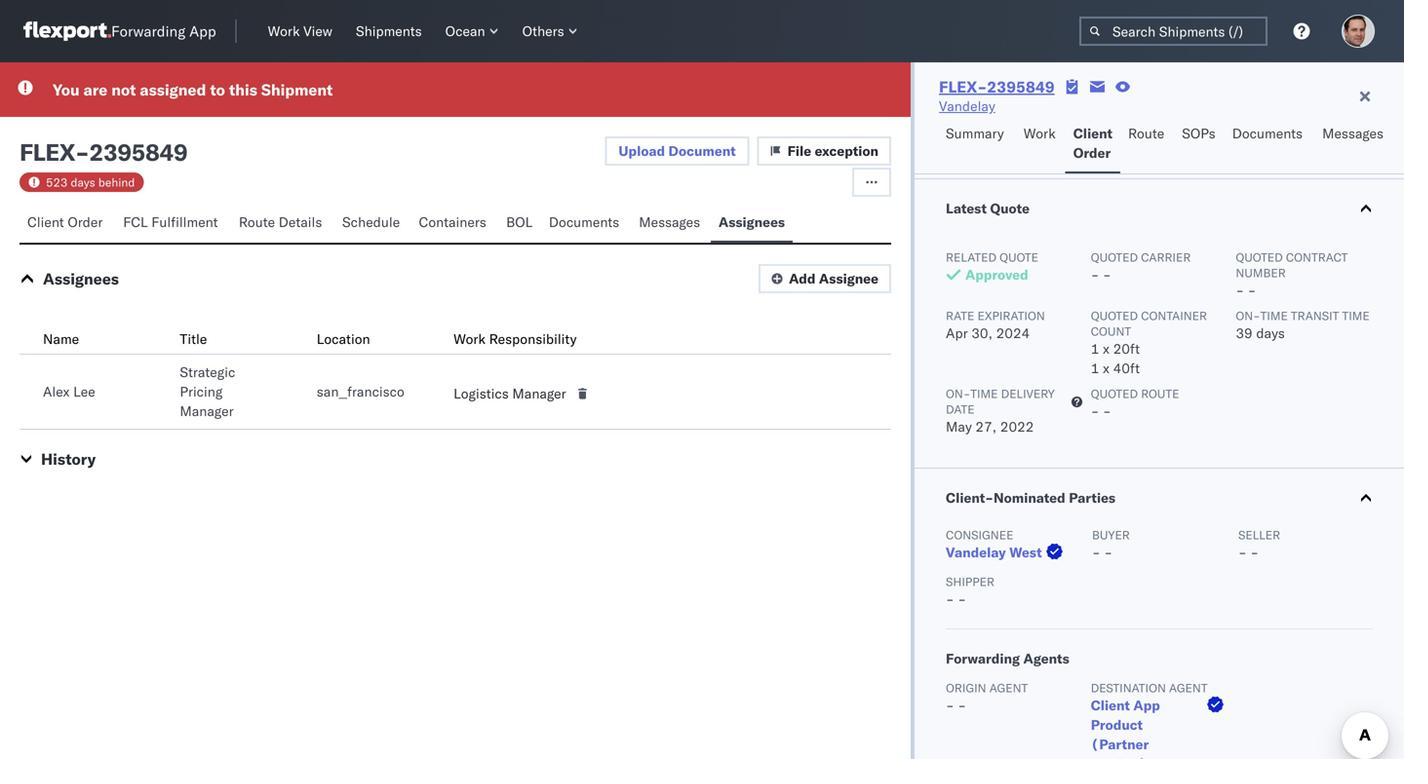 Task type: vqa. For each thing, say whether or not it's contained in the screenshot.
second "Schedule Pickup from Los Angeles, CA" link from the top of the page
no



Task type: describe. For each thing, give the bounding box(es) containing it.
origin
[[946, 681, 986, 696]]

number
[[1236, 266, 1286, 280]]

1 x from the top
[[1103, 340, 1110, 357]]

history
[[41, 449, 96, 469]]

work for work view
[[268, 22, 300, 39]]

forwarding app link
[[23, 21, 216, 41]]

documents for topmost documents button
[[1232, 125, 1303, 142]]

work for work responsibility
[[453, 331, 486, 348]]

1 horizontal spatial manager
[[512, 385, 566, 402]]

route details
[[239, 214, 322, 231]]

upload
[[619, 142, 665, 159]]

shipper
[[946, 575, 994, 589]]

upload document button
[[605, 137, 749, 166]]

latest
[[946, 200, 987, 217]]

30,
[[971, 325, 993, 342]]

quoted contract number - - rate expiration apr 30, 2024
[[946, 250, 1348, 342]]

count
[[1091, 324, 1131, 339]]

fulfillment
[[151, 214, 218, 231]]

summary button
[[938, 116, 1016, 174]]

file exception
[[787, 142, 879, 159]]

0 horizontal spatial messages button
[[631, 205, 711, 243]]

expiration
[[977, 309, 1045, 323]]

others button
[[514, 19, 586, 44]]

20ft
[[1113, 340, 1140, 357]]

nominated
[[994, 489, 1065, 507]]

0 horizontal spatial 2395849
[[89, 137, 187, 167]]

quote
[[990, 200, 1030, 217]]

time for on-time transit time 39 days
[[1260, 309, 1288, 323]]

view
[[303, 22, 333, 39]]

responsibility
[[489, 331, 577, 348]]

parties
[[1069, 489, 1115, 507]]

messages for the topmost messages button
[[1322, 125, 1384, 142]]

date
[[946, 402, 975, 417]]

vandelay for vandelay
[[939, 98, 995, 115]]

alex
[[43, 383, 70, 400]]

on-time transit time 39 days
[[1236, 309, 1370, 342]]

forwarding for forwarding agents
[[946, 650, 1020, 667]]

you are not assigned to this shipment
[[53, 80, 333, 99]]

0 horizontal spatial client order button
[[20, 205, 115, 243]]

client app product (partner testing) link
[[1091, 696, 1228, 760]]

work for work
[[1024, 125, 1056, 142]]

latest quote button
[[915, 179, 1404, 238]]

assigned
[[140, 80, 206, 99]]

document
[[668, 142, 736, 159]]

logistics
[[453, 385, 509, 402]]

vandelay for vandelay west
[[946, 544, 1006, 561]]

logistics manager
[[453, 385, 566, 402]]

2 1 from the top
[[1091, 360, 1099, 377]]

messages for the leftmost messages button
[[639, 214, 700, 231]]

shipments
[[356, 22, 422, 39]]

quoted for quoted container count 1 x 20ft 1 x 40ft
[[1091, 309, 1138, 323]]

carrier
[[1141, 250, 1191, 265]]

quoted route - -
[[1091, 387, 1179, 420]]

0 horizontal spatial assignees button
[[43, 269, 119, 289]]

fcl fulfillment button
[[115, 205, 231, 243]]

(partner
[[1091, 736, 1149, 753]]

title
[[180, 331, 207, 348]]

containers button
[[411, 205, 498, 243]]

destination
[[1091, 681, 1166, 696]]

bol
[[506, 214, 533, 231]]

client-
[[946, 489, 994, 507]]

39
[[1236, 325, 1253, 342]]

add
[[789, 270, 816, 287]]

on-time delivery date
[[946, 387, 1055, 417]]

quoted carrier - -
[[1091, 250, 1191, 283]]

1 1 from the top
[[1091, 340, 1099, 357]]

forwarding app
[[111, 22, 216, 40]]

0 vertical spatial documents button
[[1224, 116, 1314, 174]]

on- for on-time delivery date
[[946, 387, 970, 401]]

0 vertical spatial days
[[71, 175, 95, 190]]

2022
[[1000, 418, 1034, 435]]

2 x from the top
[[1103, 360, 1110, 377]]

west
[[1009, 544, 1042, 561]]

forwarding for forwarding app
[[111, 22, 186, 40]]

container
[[1141, 309, 1207, 323]]

shipments link
[[348, 19, 430, 44]]

ocean button
[[437, 19, 507, 44]]

buyer - -
[[1092, 528, 1130, 561]]

upload document
[[619, 142, 736, 159]]

on- for on-time transit time 39 days
[[1236, 309, 1260, 323]]

shipment
[[261, 80, 333, 99]]

flex-
[[939, 77, 987, 97]]

app for client app product (partner testing)
[[1133, 697, 1160, 714]]

buyer
[[1092, 528, 1130, 543]]

seller
[[1238, 528, 1280, 543]]

523
[[46, 175, 68, 190]]

strategic pricing manager
[[180, 364, 235, 420]]



Task type: locate. For each thing, give the bounding box(es) containing it.
client for client order button to the top
[[1073, 125, 1112, 142]]

1 horizontal spatial order
[[1073, 144, 1111, 161]]

documents button right bol
[[541, 205, 631, 243]]

2395849
[[987, 77, 1055, 97], [89, 137, 187, 167]]

route
[[1141, 387, 1179, 401]]

time right transit
[[1342, 309, 1370, 323]]

1 vertical spatial order
[[68, 214, 103, 231]]

1 vertical spatial messages
[[639, 214, 700, 231]]

manager inside strategic pricing manager
[[180, 403, 234, 420]]

1 vertical spatial days
[[1256, 325, 1285, 342]]

consignee
[[946, 528, 1013, 543]]

agent for destination agent
[[1169, 681, 1208, 696]]

0 vertical spatial x
[[1103, 340, 1110, 357]]

0 vertical spatial order
[[1073, 144, 1111, 161]]

add assignee button
[[759, 264, 891, 293]]

time up date
[[970, 387, 998, 401]]

may
[[946, 418, 972, 435]]

route inside route details button
[[239, 214, 275, 231]]

rate
[[946, 309, 974, 323]]

0 vertical spatial on-
[[1236, 309, 1260, 323]]

quoted for quoted carrier - -
[[1091, 250, 1138, 265]]

40ft
[[1113, 360, 1140, 377]]

quoted inside quoted container count 1 x 20ft 1 x 40ft
[[1091, 309, 1138, 323]]

client order down 523
[[27, 214, 103, 231]]

fcl fulfillment
[[123, 214, 218, 231]]

1 horizontal spatial time
[[1260, 309, 1288, 323]]

fcl
[[123, 214, 148, 231]]

assignees up 'name'
[[43, 269, 119, 289]]

latest quote
[[946, 200, 1030, 217]]

1 vertical spatial client
[[27, 214, 64, 231]]

0 vertical spatial messages
[[1322, 125, 1384, 142]]

quoted down 40ft
[[1091, 387, 1138, 401]]

0 vertical spatial messages button
[[1314, 116, 1394, 174]]

client app product (partner testing)
[[1091, 697, 1160, 760]]

work view
[[268, 22, 333, 39]]

schedule button
[[334, 205, 411, 243]]

order right work button
[[1073, 144, 1111, 161]]

0 vertical spatial client
[[1073, 125, 1112, 142]]

0 vertical spatial route
[[1128, 125, 1164, 142]]

1 vertical spatial client order
[[27, 214, 103, 231]]

sops
[[1182, 125, 1216, 142]]

2 vertical spatial client
[[1091, 697, 1130, 714]]

destination agent
[[1091, 681, 1208, 696]]

order for client order button to the top
[[1073, 144, 1111, 161]]

0 vertical spatial 2395849
[[987, 77, 1055, 97]]

0 vertical spatial manager
[[512, 385, 566, 402]]

0 horizontal spatial order
[[68, 214, 103, 231]]

testing)
[[1091, 756, 1147, 760]]

1 horizontal spatial client order button
[[1065, 116, 1120, 174]]

agent up client app product (partner testing) link
[[1169, 681, 1208, 696]]

0 vertical spatial assignees button
[[711, 205, 793, 243]]

1 left 40ft
[[1091, 360, 1099, 377]]

strategic
[[180, 364, 235, 381]]

sops button
[[1174, 116, 1224, 174]]

route for route details
[[239, 214, 275, 231]]

1 horizontal spatial agent
[[1169, 681, 1208, 696]]

documents right bol button
[[549, 214, 619, 231]]

work inside work button
[[1024, 125, 1056, 142]]

0 horizontal spatial documents button
[[541, 205, 631, 243]]

client inside client app product (partner testing)
[[1091, 697, 1130, 714]]

0 vertical spatial client order
[[1073, 125, 1112, 161]]

2 horizontal spatial time
[[1342, 309, 1370, 323]]

1 agent from the left
[[989, 681, 1028, 696]]

time left transit
[[1260, 309, 1288, 323]]

1 vertical spatial x
[[1103, 360, 1110, 377]]

1 horizontal spatial documents button
[[1224, 116, 1314, 174]]

route left sops
[[1128, 125, 1164, 142]]

quoted up count
[[1091, 309, 1138, 323]]

origin agent - -
[[946, 681, 1028, 714]]

1 vertical spatial 2395849
[[89, 137, 187, 167]]

san_francisco
[[317, 383, 404, 400]]

assignee
[[819, 270, 879, 287]]

shipper - -
[[946, 575, 994, 608]]

route details button
[[231, 205, 334, 243]]

work inside work view link
[[268, 22, 300, 39]]

documents button right sops
[[1224, 116, 1314, 174]]

27,
[[975, 418, 997, 435]]

work
[[268, 22, 300, 39], [1024, 125, 1056, 142], [453, 331, 486, 348]]

1 horizontal spatial messages button
[[1314, 116, 1394, 174]]

work button
[[1016, 116, 1065, 174]]

0 horizontal spatial route
[[239, 214, 275, 231]]

1 vertical spatial 1
[[1091, 360, 1099, 377]]

0 horizontal spatial client order
[[27, 214, 103, 231]]

1 horizontal spatial route
[[1128, 125, 1164, 142]]

1 horizontal spatial days
[[1256, 325, 1285, 342]]

2 vertical spatial work
[[453, 331, 486, 348]]

1 vertical spatial assignees
[[43, 269, 119, 289]]

agent for origin agent - -
[[989, 681, 1028, 696]]

1 horizontal spatial documents
[[1232, 125, 1303, 142]]

not
[[111, 80, 136, 99]]

to
[[210, 80, 225, 99]]

work up logistics
[[453, 331, 486, 348]]

1 vertical spatial documents
[[549, 214, 619, 231]]

vandelay down consignee
[[946, 544, 1006, 561]]

route inside route button
[[1128, 125, 1164, 142]]

agent down forwarding agents
[[989, 681, 1028, 696]]

agents
[[1023, 650, 1069, 667]]

on- inside on-time transit time 39 days
[[1236, 309, 1260, 323]]

1 down count
[[1091, 340, 1099, 357]]

1 horizontal spatial on-
[[1236, 309, 1260, 323]]

client up product at the right bottom of the page
[[1091, 697, 1130, 714]]

0 vertical spatial assignees
[[718, 214, 785, 231]]

1 horizontal spatial messages
[[1322, 125, 1384, 142]]

client
[[1073, 125, 1112, 142], [27, 214, 64, 231], [1091, 697, 1130, 714]]

0 horizontal spatial manager
[[180, 403, 234, 420]]

0 vertical spatial vandelay
[[939, 98, 995, 115]]

days
[[71, 175, 95, 190], [1256, 325, 1285, 342]]

Search Shipments (/) text field
[[1079, 17, 1268, 46]]

2024
[[996, 325, 1030, 342]]

vandelay west
[[946, 544, 1042, 561]]

route button
[[1120, 116, 1174, 174]]

product
[[1091, 717, 1143, 734]]

forwarding agents
[[946, 650, 1069, 667]]

flexport. image
[[23, 21, 111, 41]]

add assignee
[[789, 270, 879, 287]]

quoted container count 1 x 20ft 1 x 40ft
[[1091, 309, 1207, 377]]

2 agent from the left
[[1169, 681, 1208, 696]]

route left details
[[239, 214, 275, 231]]

on- inside on-time delivery date
[[946, 387, 970, 401]]

1 vertical spatial client order button
[[20, 205, 115, 243]]

quoted inside quoted contract number - - rate expiration apr 30, 2024
[[1236, 250, 1283, 265]]

work down flex-2395849
[[1024, 125, 1056, 142]]

you
[[53, 80, 80, 99]]

behind
[[98, 175, 135, 190]]

1 horizontal spatial assignees button
[[711, 205, 793, 243]]

client-nominated parties button
[[915, 469, 1404, 527]]

messages
[[1322, 125, 1384, 142], [639, 214, 700, 231]]

manager down 'pricing' on the left
[[180, 403, 234, 420]]

quoted for quoted route - -
[[1091, 387, 1138, 401]]

lee
[[73, 383, 95, 400]]

app up you are not assigned to this shipment in the left top of the page
[[189, 22, 216, 40]]

documents for documents button to the left
[[549, 214, 619, 231]]

1 horizontal spatial forwarding
[[946, 650, 1020, 667]]

vandelay link
[[939, 97, 995, 116]]

route for route
[[1128, 125, 1164, 142]]

alex lee
[[43, 383, 95, 400]]

flex-2395849 link
[[939, 77, 1055, 97]]

others
[[522, 22, 564, 39]]

1 horizontal spatial 2395849
[[987, 77, 1055, 97]]

0 horizontal spatial app
[[189, 22, 216, 40]]

0 vertical spatial documents
[[1232, 125, 1303, 142]]

days right 39
[[1256, 325, 1285, 342]]

days right 523
[[71, 175, 95, 190]]

0 horizontal spatial forwarding
[[111, 22, 186, 40]]

client order
[[1073, 125, 1112, 161], [27, 214, 103, 231]]

agent inside origin agent - -
[[989, 681, 1028, 696]]

app for forwarding app
[[189, 22, 216, 40]]

seller - -
[[1238, 528, 1280, 561]]

client down 523
[[27, 214, 64, 231]]

0 horizontal spatial time
[[970, 387, 998, 401]]

client right work button
[[1073, 125, 1112, 142]]

client order right work button
[[1073, 125, 1112, 161]]

assignees button up 'name'
[[43, 269, 119, 289]]

manager
[[512, 385, 566, 402], [180, 403, 234, 420]]

0 horizontal spatial messages
[[639, 214, 700, 231]]

0 vertical spatial forwarding
[[111, 22, 186, 40]]

vandelay down flex-
[[939, 98, 995, 115]]

0 horizontal spatial days
[[71, 175, 95, 190]]

flex
[[20, 137, 75, 167]]

x down count
[[1103, 340, 1110, 357]]

on- up date
[[946, 387, 970, 401]]

days inside on-time transit time 39 days
[[1256, 325, 1285, 342]]

order inside client order
[[1073, 144, 1111, 161]]

1 horizontal spatial work
[[453, 331, 486, 348]]

app
[[189, 22, 216, 40], [1133, 697, 1160, 714]]

time for on-time delivery date
[[970, 387, 998, 401]]

2395849 up work button
[[987, 77, 1055, 97]]

1 vertical spatial messages button
[[631, 205, 711, 243]]

documents button
[[1224, 116, 1314, 174], [541, 205, 631, 243]]

work responsibility
[[453, 331, 577, 348]]

1 vertical spatial assignees button
[[43, 269, 119, 289]]

2 horizontal spatial work
[[1024, 125, 1056, 142]]

forwarding up origin
[[946, 650, 1020, 667]]

client order button up latest quote button
[[1065, 116, 1120, 174]]

work left view
[[268, 22, 300, 39]]

2395849 up behind
[[89, 137, 187, 167]]

1 horizontal spatial app
[[1133, 697, 1160, 714]]

work view link
[[260, 19, 340, 44]]

1 vertical spatial work
[[1024, 125, 1056, 142]]

1 horizontal spatial assignees
[[718, 214, 785, 231]]

history button
[[41, 449, 96, 469]]

1 vertical spatial forwarding
[[946, 650, 1020, 667]]

0 vertical spatial client order button
[[1065, 116, 1120, 174]]

containers
[[419, 214, 486, 231]]

quoted for quoted contract number - - rate expiration apr 30, 2024
[[1236, 250, 1283, 265]]

0 vertical spatial 1
[[1091, 340, 1099, 357]]

1 vertical spatial on-
[[946, 387, 970, 401]]

file exception button
[[757, 137, 891, 166], [757, 137, 891, 166]]

-
[[75, 137, 89, 167], [1091, 266, 1099, 283], [1103, 266, 1111, 283], [1236, 282, 1244, 299], [1248, 282, 1256, 299], [1091, 403, 1099, 420], [1103, 403, 1111, 420], [1092, 544, 1101, 561], [1104, 544, 1113, 561], [1238, 544, 1247, 561], [1250, 544, 1259, 561], [946, 591, 954, 608], [958, 591, 966, 608], [946, 697, 954, 714], [958, 697, 966, 714]]

forwarding up not
[[111, 22, 186, 40]]

x
[[1103, 340, 1110, 357], [1103, 360, 1110, 377]]

order
[[1073, 144, 1111, 161], [68, 214, 103, 231]]

523 days behind
[[46, 175, 135, 190]]

assignees down document
[[718, 214, 785, 231]]

0 horizontal spatial assignees
[[43, 269, 119, 289]]

file
[[787, 142, 811, 159]]

app down destination agent
[[1133, 697, 1160, 714]]

time inside on-time delivery date
[[970, 387, 998, 401]]

0 vertical spatial app
[[189, 22, 216, 40]]

1 vertical spatial documents button
[[541, 205, 631, 243]]

quoted inside quoted route - -
[[1091, 387, 1138, 401]]

quoted left carrier
[[1091, 250, 1138, 265]]

summary
[[946, 125, 1004, 142]]

route
[[1128, 125, 1164, 142], [239, 214, 275, 231]]

client for client order button to the left
[[27, 214, 64, 231]]

1 vertical spatial vandelay
[[946, 544, 1006, 561]]

0 horizontal spatial on-
[[946, 387, 970, 401]]

quoted
[[1091, 250, 1138, 265], [1236, 250, 1283, 265], [1091, 309, 1138, 323], [1091, 387, 1138, 401]]

manager down responsibility
[[512, 385, 566, 402]]

pricing
[[180, 383, 223, 400]]

1 vertical spatial route
[[239, 214, 275, 231]]

1 vertical spatial app
[[1133, 697, 1160, 714]]

0 horizontal spatial documents
[[549, 214, 619, 231]]

contract
[[1286, 250, 1348, 265]]

assignees button up add
[[711, 205, 793, 243]]

client order for client order button to the top
[[1073, 125, 1112, 161]]

order down '523 days behind'
[[68, 214, 103, 231]]

are
[[83, 80, 108, 99]]

assignees
[[718, 214, 785, 231], [43, 269, 119, 289]]

0 vertical spatial work
[[268, 22, 300, 39]]

approved
[[965, 266, 1028, 283]]

assignees button
[[711, 205, 793, 243], [43, 269, 119, 289]]

may 27, 2022
[[946, 418, 1034, 435]]

schedule
[[342, 214, 400, 231]]

on- up 39
[[1236, 309, 1260, 323]]

x left 40ft
[[1103, 360, 1110, 377]]

documents right sops
[[1232, 125, 1303, 142]]

client order button down 523
[[20, 205, 115, 243]]

quote
[[1000, 250, 1038, 265]]

client order for client order button to the left
[[27, 214, 103, 231]]

quoted inside quoted carrier - -
[[1091, 250, 1138, 265]]

0 horizontal spatial work
[[268, 22, 300, 39]]

1 horizontal spatial client order
[[1073, 125, 1112, 161]]

quoted up number
[[1236, 250, 1283, 265]]

1 vertical spatial manager
[[180, 403, 234, 420]]

app inside client app product (partner testing)
[[1133, 697, 1160, 714]]

order for client order button to the left
[[68, 214, 103, 231]]

vandelay inside vandelay west link
[[946, 544, 1006, 561]]

0 horizontal spatial agent
[[989, 681, 1028, 696]]



